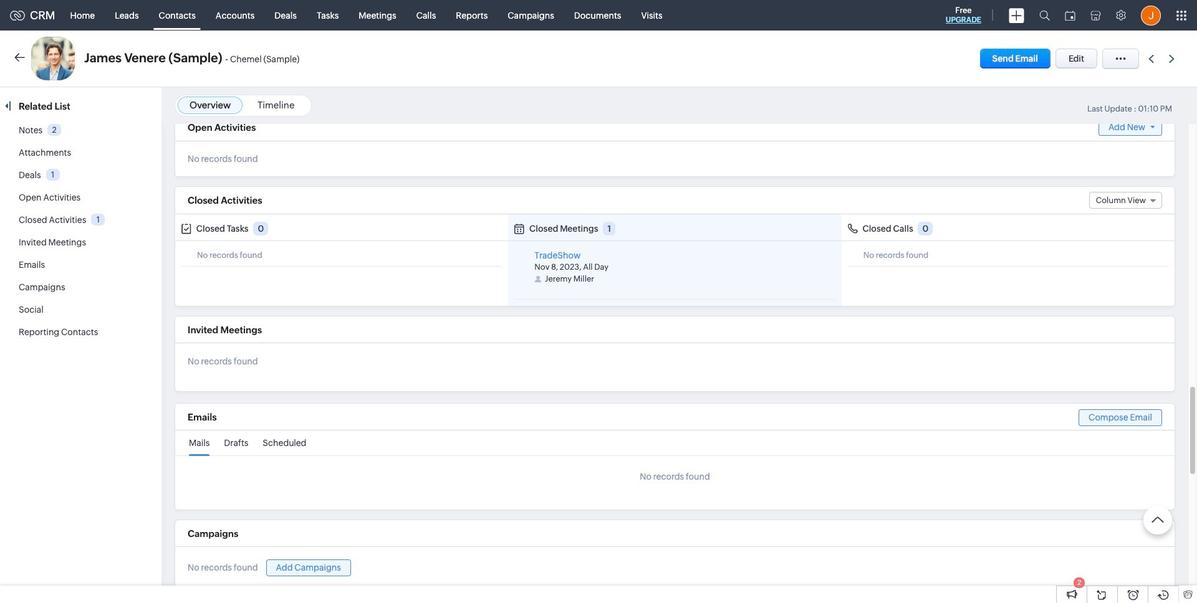 Task type: locate. For each thing, give the bounding box(es) containing it.
profile image
[[1141, 5, 1161, 25]]

None field
[[1089, 192, 1163, 209]]

next record image
[[1170, 55, 1178, 63]]

search element
[[1032, 0, 1058, 31]]



Task type: describe. For each thing, give the bounding box(es) containing it.
logo image
[[10, 10, 25, 20]]

search image
[[1040, 10, 1050, 21]]

calendar image
[[1065, 10, 1076, 20]]

previous record image
[[1149, 55, 1155, 63]]

profile element
[[1134, 0, 1169, 30]]

create menu element
[[1002, 0, 1032, 30]]

create menu image
[[1009, 8, 1025, 23]]



Task type: vqa. For each thing, say whether or not it's contained in the screenshot.
navigation
no



